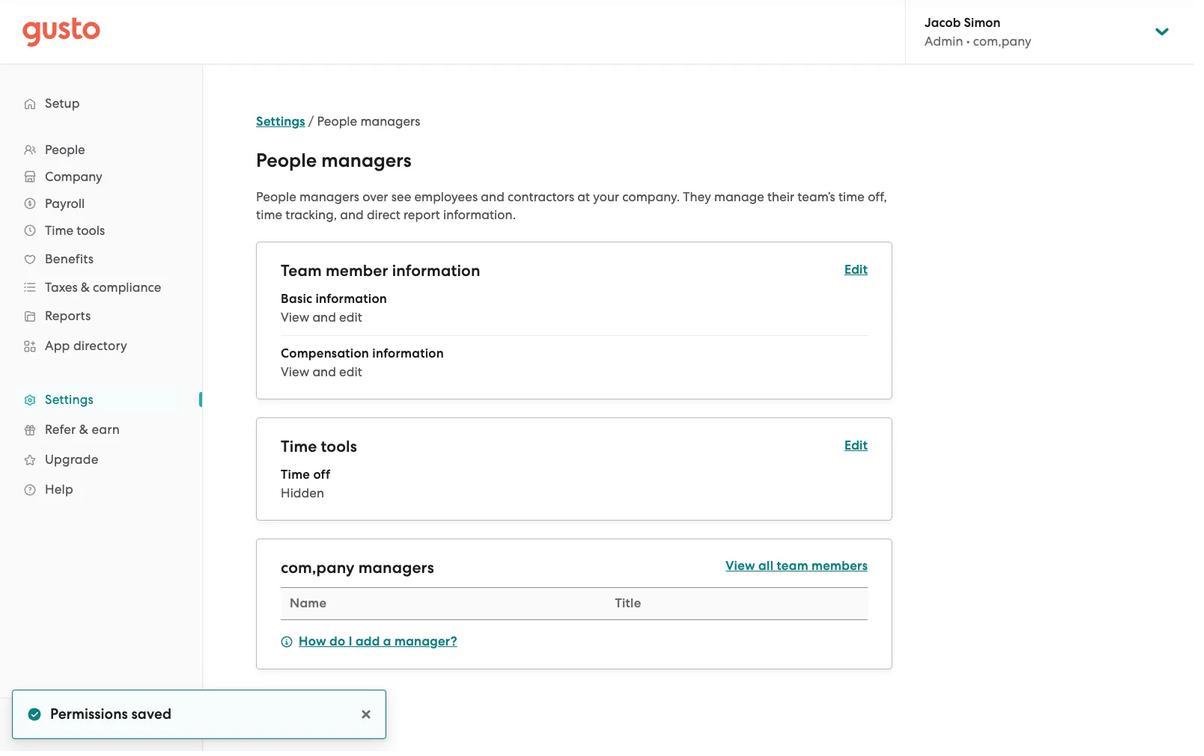 Task type: describe. For each thing, give the bounding box(es) containing it.
time tools group
[[281, 437, 868, 502]]

people inside settings / people managers
[[317, 114, 357, 129]]

direct
[[367, 207, 401, 222]]

team member information
[[281, 261, 480, 281]]

payroll button
[[15, 190, 187, 217]]

com,pany inside jacob simon admin • com,pany
[[973, 34, 1032, 49]]

people for people
[[45, 142, 85, 157]]

app directory
[[45, 338, 127, 353]]

time off hidden
[[281, 467, 331, 501]]

edit for team member information
[[845, 262, 868, 278]]

cookies button
[[114, 717, 156, 735]]

edit link for team member information
[[845, 262, 868, 278]]

employees
[[414, 189, 478, 204]]

setup link
[[15, 90, 187, 117]]

permissions saved alert
[[12, 690, 386, 740]]

1 vertical spatial time
[[256, 207, 282, 222]]

time off element
[[281, 467, 868, 502]]

information for compensation information
[[372, 346, 444, 362]]

1 vertical spatial settings link
[[15, 386, 187, 413]]

privacy link
[[60, 719, 97, 732]]

title
[[615, 596, 641, 612]]

time inside time off hidden
[[281, 467, 310, 483]]

benefits link
[[15, 246, 187, 273]]

managers for people managers over see employees and contractors at your company. they manage their team's time off, time tracking, and direct report information.
[[300, 189, 359, 204]]

view inside com,pany managers group
[[726, 559, 755, 574]]

time inside dropdown button
[[45, 223, 73, 238]]

refer & earn link
[[15, 416, 187, 443]]

list for gusto navigation element
[[0, 136, 202, 505]]

0 vertical spatial information
[[392, 261, 480, 281]]

do
[[330, 634, 346, 650]]

•
[[967, 34, 970, 49]]

tools inside time tools dropdown button
[[77, 223, 105, 238]]

taxes & compliance
[[45, 280, 161, 295]]

people for people managers
[[256, 149, 317, 172]]

terms
[[22, 719, 54, 732]]

people for people managers over see employees and contractors at your company. they manage their team's time off, time tracking, and direct report information.
[[256, 189, 296, 204]]

company
[[45, 169, 102, 184]]

company button
[[15, 163, 187, 190]]

basic
[[281, 291, 312, 307]]

settings for settings / people managers
[[256, 114, 305, 130]]

how do i add a manager?
[[299, 634, 457, 650]]

off
[[313, 467, 331, 483]]

home image
[[22, 17, 100, 47]]

terms link
[[22, 719, 54, 732]]

off,
[[868, 189, 887, 204]]

2 vertical spatial &
[[103, 719, 112, 732]]

app
[[45, 338, 70, 353]]

taxes
[[45, 280, 78, 295]]

people button
[[15, 136, 187, 163]]

saved
[[131, 706, 172, 723]]

see
[[391, 189, 411, 204]]

com,pany managers group
[[281, 558, 868, 651]]

add
[[356, 634, 380, 650]]

refer
[[45, 422, 76, 437]]

team
[[281, 261, 322, 281]]

& for earn
[[79, 422, 88, 437]]

their
[[768, 189, 795, 204]]

compliance
[[93, 280, 161, 295]]

people managers over see employees and contractors at your company. they manage their team's time off, time tracking, and direct report information.
[[256, 189, 887, 222]]

and down over
[[340, 207, 364, 222]]

member
[[326, 261, 388, 281]]

jacob simon admin • com,pany
[[925, 15, 1032, 49]]

manage
[[714, 189, 764, 204]]

help
[[45, 482, 73, 497]]

your
[[593, 189, 619, 204]]

refer & earn
[[45, 422, 120, 437]]

they
[[683, 189, 711, 204]]



Task type: vqa. For each thing, say whether or not it's contained in the screenshot.
HOW DO I ADD A MANAGER?
yes



Task type: locate. For each thing, give the bounding box(es) containing it.
view for basic information
[[281, 310, 309, 325]]

time tools inside group
[[281, 437, 357, 457]]

managers
[[360, 114, 420, 129], [321, 149, 412, 172], [300, 189, 359, 204], [358, 559, 434, 578]]

and inside compensation information view and edit
[[313, 365, 336, 380]]

& left cookies
[[103, 719, 112, 732]]

1 vertical spatial edit
[[339, 365, 362, 380]]

managers up a
[[358, 559, 434, 578]]

com,pany
[[973, 34, 1032, 49], [281, 559, 355, 578]]

tools down the payroll dropdown button
[[77, 223, 105, 238]]

basic information view and edit
[[281, 291, 387, 325]]

reports
[[45, 309, 91, 323]]

list containing basic information
[[281, 291, 868, 381]]

2 vertical spatial time
[[281, 467, 310, 483]]

edit inside time tools group
[[845, 438, 868, 454]]

cookies
[[114, 719, 156, 732]]

managers for people managers
[[321, 149, 412, 172]]

members
[[812, 559, 868, 574]]

0 horizontal spatial tools
[[77, 223, 105, 238]]

0 horizontal spatial list
[[0, 136, 202, 505]]

com,pany down simon
[[973, 34, 1032, 49]]

people managers over see employees and contractors at your company. they manage their team's time off, time tracking, and direct report information. group
[[256, 188, 893, 224]]

privacy
[[60, 719, 97, 732]]

2 vertical spatial information
[[372, 346, 444, 362]]

benefits
[[45, 252, 94, 267]]

1 horizontal spatial com,pany
[[973, 34, 1032, 49]]

permissions
[[50, 706, 128, 723]]

view
[[281, 310, 309, 325], [281, 365, 309, 380], [726, 559, 755, 574]]

com,pany up name
[[281, 559, 355, 578]]

managers up tracking,
[[300, 189, 359, 204]]

0 horizontal spatial time tools
[[45, 223, 105, 238]]

edit inside 'team member information' group
[[845, 262, 868, 278]]

1 vertical spatial information
[[316, 291, 387, 307]]

edit
[[845, 262, 868, 278], [845, 438, 868, 454]]

settings link up refer & earn link
[[15, 386, 187, 413]]

0 vertical spatial &
[[81, 280, 90, 295]]

people right /
[[317, 114, 357, 129]]

view inside compensation information view and edit
[[281, 365, 309, 380]]

over
[[363, 189, 388, 204]]

view all team members
[[726, 559, 868, 574]]

a
[[383, 634, 391, 650]]

edit inside "basic information view and edit"
[[339, 310, 362, 325]]

1 edit from the top
[[339, 310, 362, 325]]

team's
[[798, 189, 836, 204]]

/
[[308, 114, 314, 129]]

edit link inside time tools group
[[845, 438, 868, 454]]

i
[[349, 634, 352, 650]]

information for basic information
[[316, 291, 387, 307]]

&
[[81, 280, 90, 295], [79, 422, 88, 437], [103, 719, 112, 732]]

time up hidden
[[281, 467, 310, 483]]

2 edit link from the top
[[845, 438, 868, 454]]

time tools
[[45, 223, 105, 238], [281, 437, 357, 457]]

jacob
[[925, 15, 961, 31]]

edit
[[339, 310, 362, 325], [339, 365, 362, 380]]

settings
[[256, 114, 305, 130], [45, 392, 94, 407]]

and up compensation
[[313, 310, 336, 325]]

how do i add a manager? button
[[281, 634, 457, 651]]

1 edit from the top
[[845, 262, 868, 278]]

time tools button
[[15, 217, 187, 244]]

people inside people managers over see employees and contractors at your company. they manage their team's time off, time tracking, and direct report information.
[[256, 189, 296, 204]]

0 horizontal spatial ,
[[54, 719, 57, 732]]

edit for time tools
[[845, 438, 868, 454]]

1 vertical spatial com,pany
[[281, 559, 355, 578]]

0 horizontal spatial settings
[[45, 392, 94, 407]]

settings inside list
[[45, 392, 94, 407]]

view down basic at the top of page
[[281, 310, 309, 325]]

time down "payroll" on the top left of the page
[[45, 223, 73, 238]]

0 vertical spatial time
[[45, 223, 73, 238]]

edit down compensation
[[339, 365, 362, 380]]

1 edit link from the top
[[845, 262, 868, 278]]

1 vertical spatial view
[[281, 365, 309, 380]]

0 vertical spatial com,pany
[[973, 34, 1032, 49]]

view all team members link
[[726, 558, 868, 576]]

report
[[404, 207, 440, 222]]

compensation information view and edit
[[281, 346, 444, 380]]

all
[[759, 559, 774, 574]]

basic information element
[[281, 291, 868, 336]]

edit inside compensation information view and edit
[[339, 365, 362, 380]]

managers up people managers
[[360, 114, 420, 129]]

how
[[299, 634, 326, 650]]

time tools down "payroll" on the top left of the page
[[45, 223, 105, 238]]

1 horizontal spatial time tools
[[281, 437, 357, 457]]

people managers
[[256, 149, 412, 172]]

people inside dropdown button
[[45, 142, 85, 157]]

0 horizontal spatial time
[[256, 207, 282, 222]]

admin
[[925, 34, 963, 49]]

information
[[392, 261, 480, 281], [316, 291, 387, 307], [372, 346, 444, 362]]

view for compensation information
[[281, 365, 309, 380]]

1 horizontal spatial list
[[281, 291, 868, 381]]

setup
[[45, 96, 80, 111]]

,
[[54, 719, 57, 732], [97, 719, 101, 732]]

1 vertical spatial edit
[[845, 438, 868, 454]]

1 vertical spatial edit link
[[845, 438, 868, 454]]

com,pany inside group
[[281, 559, 355, 578]]

information inside compensation information view and edit
[[372, 346, 444, 362]]

0 vertical spatial edit
[[845, 262, 868, 278]]

settings for settings
[[45, 392, 94, 407]]

upgrade
[[45, 452, 98, 467]]

settings left /
[[256, 114, 305, 130]]

list
[[0, 136, 202, 505], [281, 291, 868, 381]]

edit link for time tools
[[845, 438, 868, 454]]

1 vertical spatial time
[[281, 437, 317, 457]]

tracking,
[[286, 207, 337, 222]]

earn
[[92, 422, 120, 437]]

time
[[839, 189, 865, 204], [256, 207, 282, 222]]

contractors
[[508, 189, 574, 204]]

0 vertical spatial view
[[281, 310, 309, 325]]

manager?
[[395, 634, 457, 650]]

1 vertical spatial &
[[79, 422, 88, 437]]

settings up refer
[[45, 392, 94, 407]]

time left off,
[[839, 189, 865, 204]]

settings link left /
[[256, 114, 305, 130]]

permissions saved
[[50, 706, 172, 723]]

terms , privacy , & cookies
[[22, 719, 156, 732]]

list for 'team member information' group
[[281, 291, 868, 381]]

managers for com,pany managers
[[358, 559, 434, 578]]

people up tracking,
[[256, 189, 296, 204]]

& for compliance
[[81, 280, 90, 295]]

upgrade link
[[15, 446, 187, 473]]

0 vertical spatial settings link
[[256, 114, 305, 130]]

edit for compensation
[[339, 365, 362, 380]]

settings link
[[256, 114, 305, 130], [15, 386, 187, 413]]

1 , from the left
[[54, 719, 57, 732]]

view left all
[[726, 559, 755, 574]]

and inside "basic information view and edit"
[[313, 310, 336, 325]]

team member information group
[[281, 261, 868, 381]]

0 horizontal spatial com,pany
[[281, 559, 355, 578]]

0 horizontal spatial settings link
[[15, 386, 187, 413]]

list containing people
[[0, 136, 202, 505]]

& inside dropdown button
[[81, 280, 90, 295]]

tools up off
[[321, 437, 357, 457]]

edit for basic
[[339, 310, 362, 325]]

payroll
[[45, 196, 85, 211]]

edit link inside 'team member information' group
[[845, 262, 868, 278]]

app directory link
[[15, 332, 187, 359]]

1 horizontal spatial settings
[[256, 114, 305, 130]]

& left earn
[[79, 422, 88, 437]]

com,pany managers
[[281, 559, 434, 578]]

people
[[317, 114, 357, 129], [45, 142, 85, 157], [256, 149, 317, 172], [256, 189, 296, 204]]

and down compensation
[[313, 365, 336, 380]]

and up information.
[[481, 189, 505, 204]]

information.
[[443, 207, 516, 222]]

directory
[[73, 338, 127, 353]]

company.
[[623, 189, 680, 204]]

help link
[[15, 476, 187, 503]]

1 vertical spatial settings
[[45, 392, 94, 407]]

1 horizontal spatial settings link
[[256, 114, 305, 130]]

time tools up off
[[281, 437, 357, 457]]

reports link
[[15, 303, 187, 329]]

0 vertical spatial tools
[[77, 223, 105, 238]]

time tools inside dropdown button
[[45, 223, 105, 238]]

managers inside settings / people managers
[[360, 114, 420, 129]]

2 , from the left
[[97, 719, 101, 732]]

gusto navigation element
[[0, 64, 202, 529]]

compensation information element
[[281, 345, 868, 381]]

taxes & compliance button
[[15, 274, 187, 301]]

2 vertical spatial view
[[726, 559, 755, 574]]

settings / people managers
[[256, 114, 420, 130]]

tools inside time tools group
[[321, 437, 357, 457]]

name
[[290, 596, 327, 612]]

edit up compensation
[[339, 310, 362, 325]]

1 vertical spatial time tools
[[281, 437, 357, 457]]

tools
[[77, 223, 105, 238], [321, 437, 357, 457]]

information inside "basic information view and edit"
[[316, 291, 387, 307]]

people up company
[[45, 142, 85, 157]]

team
[[777, 559, 809, 574]]

0 vertical spatial time
[[839, 189, 865, 204]]

managers inside people managers over see employees and contractors at your company. they manage their team's time off, time tracking, and direct report information.
[[300, 189, 359, 204]]

at
[[578, 189, 590, 204]]

simon
[[964, 15, 1001, 31]]

& right taxes
[[81, 280, 90, 295]]

people down /
[[256, 149, 317, 172]]

time
[[45, 223, 73, 238], [281, 437, 317, 457], [281, 467, 310, 483]]

time up off
[[281, 437, 317, 457]]

1 horizontal spatial time
[[839, 189, 865, 204]]

2 edit from the top
[[845, 438, 868, 454]]

0 vertical spatial edit link
[[845, 262, 868, 278]]

1 horizontal spatial ,
[[97, 719, 101, 732]]

2 edit from the top
[[339, 365, 362, 380]]

view down compensation
[[281, 365, 309, 380]]

0 vertical spatial edit
[[339, 310, 362, 325]]

managers up over
[[321, 149, 412, 172]]

hidden
[[281, 486, 324, 501]]

0 vertical spatial settings
[[256, 114, 305, 130]]

1 horizontal spatial tools
[[321, 437, 357, 457]]

time left tracking,
[[256, 207, 282, 222]]

0 vertical spatial time tools
[[45, 223, 105, 238]]

1 vertical spatial tools
[[321, 437, 357, 457]]

compensation
[[281, 346, 369, 362]]

view inside "basic information view and edit"
[[281, 310, 309, 325]]

and
[[481, 189, 505, 204], [340, 207, 364, 222], [313, 310, 336, 325], [313, 365, 336, 380]]



